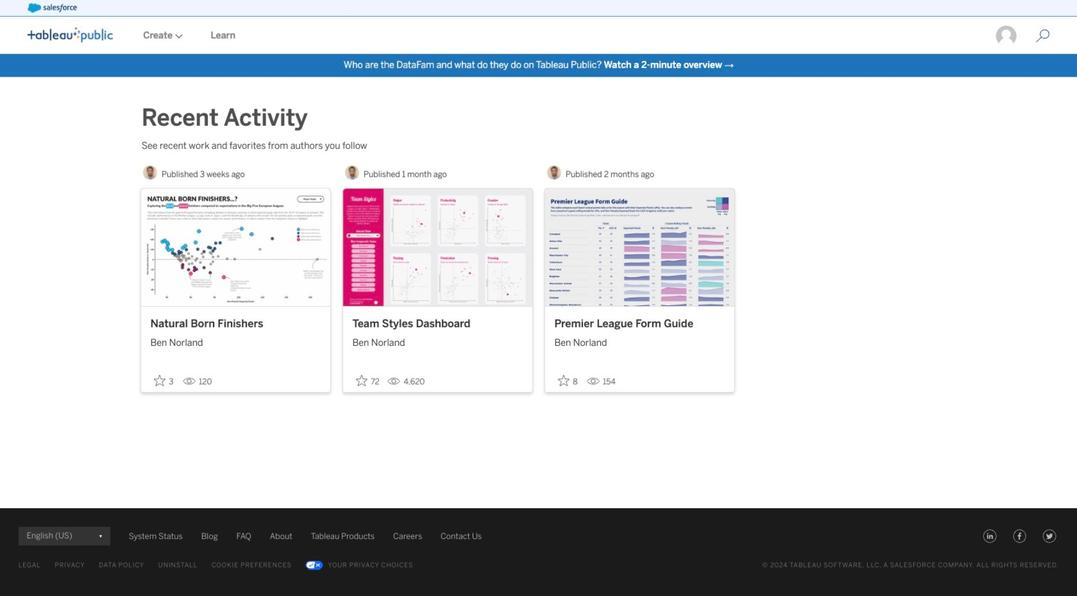 Task type: describe. For each thing, give the bounding box(es) containing it.
selected language element
[[27, 527, 102, 545]]

create image
[[173, 34, 183, 39]]

go to search image
[[1023, 29, 1064, 43]]

add favorite button for workbook thumbnail for first add favorite icon from the right
[[555, 371, 582, 390]]

2 add favorite image from the left
[[558, 375, 570, 386]]

add favorite image
[[356, 375, 368, 386]]

ben norland image for 1st add favorite icon workbook thumbnail
[[143, 166, 157, 180]]

gary.orlando image
[[996, 25, 1018, 47]]

salesforce logo image
[[28, 3, 77, 13]]

recent activity heading
[[142, 102, 340, 135]]

logo image
[[28, 27, 113, 42]]



Task type: vqa. For each thing, say whether or not it's contained in the screenshot.
Ben Norland image
yes



Task type: locate. For each thing, give the bounding box(es) containing it.
2 horizontal spatial workbook thumbnail image
[[545, 189, 735, 306]]

0 horizontal spatial add favorite image
[[154, 375, 165, 386]]

1 add favorite image from the left
[[154, 375, 165, 386]]

workbook thumbnail image for first add favorite icon from the right
[[545, 189, 735, 306]]

1 ben norland image from the left
[[143, 166, 157, 180]]

workbook thumbnail image for 1st add favorite icon
[[141, 189, 330, 306]]

3 ben norland image from the left
[[548, 166, 561, 180]]

2 add favorite button from the left
[[353, 371, 383, 390]]

add favorite button for add favorite image workbook thumbnail
[[353, 371, 383, 390]]

add favorite image
[[154, 375, 165, 386], [558, 375, 570, 386]]

ben norland image
[[143, 166, 157, 180], [345, 166, 359, 180], [548, 166, 561, 180]]

2 ben norland image from the left
[[345, 166, 359, 180]]

1 horizontal spatial add favorite image
[[558, 375, 570, 386]]

workbook thumbnail image for add favorite image
[[343, 189, 533, 306]]

1 horizontal spatial workbook thumbnail image
[[343, 189, 533, 306]]

2 horizontal spatial add favorite button
[[555, 371, 582, 390]]

0 horizontal spatial workbook thumbnail image
[[141, 189, 330, 306]]

1 workbook thumbnail image from the left
[[141, 189, 330, 306]]

0 horizontal spatial add favorite button
[[150, 371, 178, 390]]

1 horizontal spatial ben norland image
[[345, 166, 359, 180]]

1 add favorite button from the left
[[150, 371, 178, 390]]

ben norland image for workbook thumbnail for first add favorite icon from the right
[[548, 166, 561, 180]]

Add Favorite button
[[150, 371, 178, 390], [353, 371, 383, 390], [555, 371, 582, 390]]

ben norland image for add favorite image workbook thumbnail
[[345, 166, 359, 180]]

2 workbook thumbnail image from the left
[[343, 189, 533, 306]]

workbook thumbnail image
[[141, 189, 330, 306], [343, 189, 533, 306], [545, 189, 735, 306]]

3 add favorite button from the left
[[555, 371, 582, 390]]

0 horizontal spatial ben norland image
[[143, 166, 157, 180]]

2 horizontal spatial ben norland image
[[548, 166, 561, 180]]

add favorite button for 1st add favorite icon workbook thumbnail
[[150, 371, 178, 390]]

1 horizontal spatial add favorite button
[[353, 371, 383, 390]]

3 workbook thumbnail image from the left
[[545, 189, 735, 306]]



